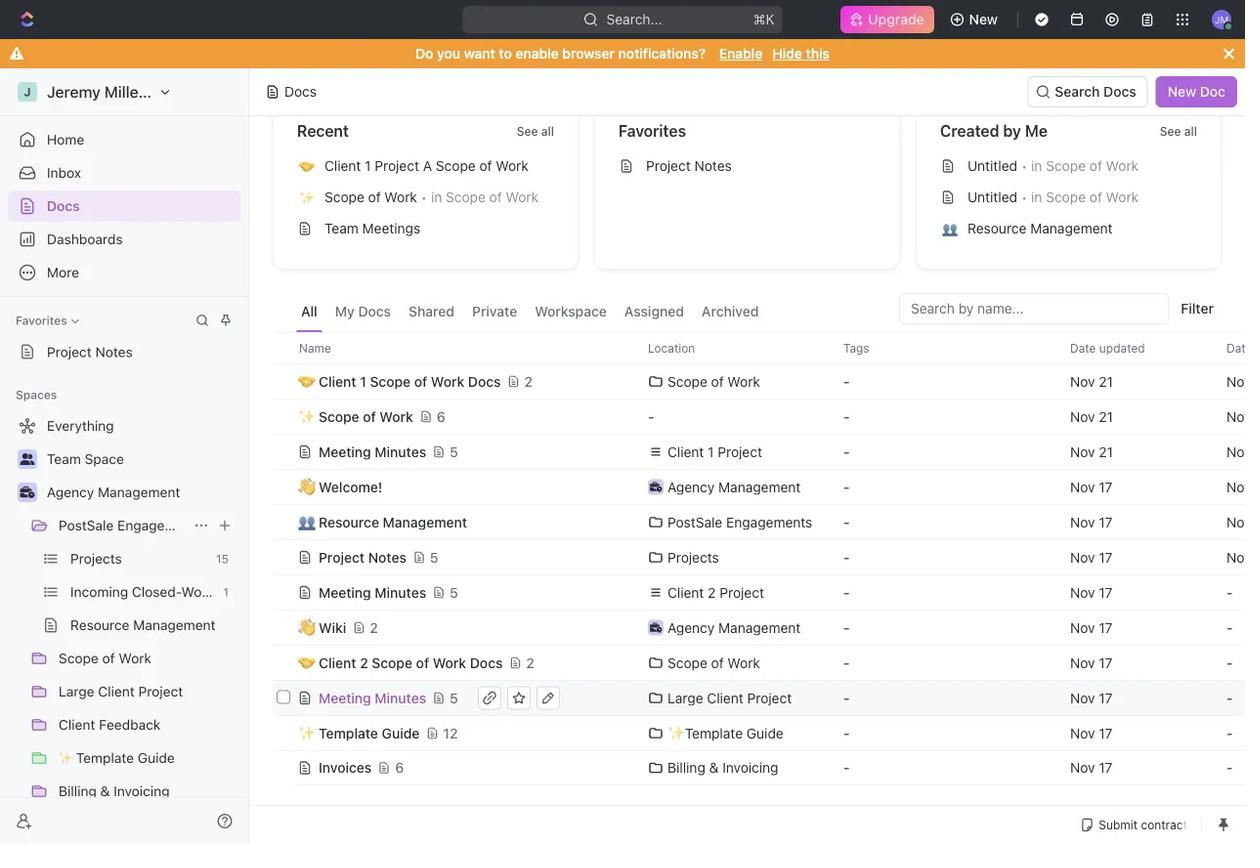 Task type: vqa. For each thing, say whether or not it's contained in the screenshot.


Task type: describe. For each thing, give the bounding box(es) containing it.
minutes for large client project
[[375, 690, 427, 707]]

1 horizontal spatial ✨
[[299, 190, 311, 205]]

jm button
[[1207, 4, 1238, 35]]

resource management button
[[297, 505, 625, 540]]

closed-
[[132, 584, 181, 600]]

scope of work down location
[[668, 374, 761, 390]]

projects inside tree
[[70, 551, 122, 567]]

1 horizontal spatial project notes link
[[611, 151, 884, 182]]

engagements inside tree
[[117, 518, 204, 534]]

5 for large client project
[[450, 690, 459, 707]]

11 row from the top
[[273, 679, 1246, 718]]

inbox
[[47, 165, 81, 181]]

👥
[[942, 221, 955, 236]]

agency management for nov
[[668, 479, 801, 495]]

dat
[[1227, 342, 1246, 355]]

2 for client 1 scope of work docs
[[525, 374, 533, 390]]

jeremy
[[47, 83, 101, 101]]

everything
[[47, 418, 114, 434]]

7 17 from the top
[[1099, 690, 1113, 707]]

1 horizontal spatial &
[[710, 760, 719, 776]]

team meetings
[[325, 221, 421, 237]]

8 row from the top
[[273, 574, 1246, 613]]

row containing name
[[273, 332, 1246, 365]]

home link
[[8, 124, 241, 155]]

row containing template guide
[[273, 714, 1246, 753]]

postsale inside postsale engagements link
[[59, 518, 114, 534]]

search...
[[607, 11, 663, 27]]

client 1 project a scope of work
[[325, 158, 529, 174]]

⌘k
[[754, 11, 775, 27]]

jm
[[1215, 13, 1229, 25]]

minutes for client 1 project
[[375, 444, 427, 460]]

21 for work
[[1099, 374, 1114, 390]]

• inside scope of work • in scope of work
[[421, 190, 427, 205]]

docs link
[[8, 191, 241, 222]]

0 vertical spatial ✨ template guide
[[668, 726, 784, 742]]

resource management for the resource management link
[[70, 618, 216, 634]]

tara shultz's workspace, , element
[[18, 82, 37, 102]]

✨ template guide link
[[59, 743, 237, 775]]

browser
[[563, 45, 615, 62]]

2 horizontal spatial resource management
[[968, 221, 1113, 237]]

row containing welcome!
[[273, 469, 1246, 505]]

workspace inside sidebar navigation
[[161, 83, 242, 101]]

new for new doc
[[1168, 84, 1197, 100]]

new doc
[[1168, 84, 1226, 100]]

0 vertical spatial billing & invoicing
[[668, 760, 779, 776]]

row containing project notes
[[273, 538, 1246, 577]]

space
[[85, 451, 124, 467]]

scope of work • in scope of work
[[325, 189, 539, 205]]

billing & invoicing link
[[59, 776, 237, 808]]

inbox link
[[8, 157, 241, 189]]

✨ inside table
[[668, 726, 682, 742]]

1 horizontal spatial guide
[[382, 726, 420, 742]]

my docs button
[[330, 293, 396, 332]]

doc
[[1201, 84, 1226, 100]]

client 1 project
[[668, 444, 763, 460]]

client for client 2 project
[[668, 585, 704, 601]]

docs inside "button"
[[1104, 84, 1137, 100]]

0 vertical spatial favorites
[[619, 122, 687, 140]]

all button
[[296, 293, 323, 332]]

team space
[[47, 451, 124, 467]]

business time image inside tree
[[20, 487, 35, 499]]

4 row from the top
[[273, 433, 1246, 472]]

incoming closed-won deals
[[70, 584, 249, 600]]

me
[[1026, 122, 1048, 140]]

0 vertical spatial resource
[[968, 221, 1027, 237]]

postsale engagements link
[[59, 510, 204, 542]]

agency management inside agency management link
[[47, 485, 180, 501]]

workspace inside button
[[535, 304, 607, 320]]

4 17 from the top
[[1099, 585, 1113, 601]]

upgrade
[[869, 11, 925, 27]]

1 horizontal spatial invoicing
[[723, 760, 779, 776]]

business time image for -
[[650, 623, 662, 633]]

scope of work link
[[59, 643, 237, 675]]

nov 21 for project
[[1071, 444, 1114, 460]]

a
[[423, 158, 432, 174]]

row containing client 2 scope of work docs
[[273, 644, 1246, 683]]

by
[[1004, 122, 1022, 140]]

0 vertical spatial billing
[[668, 760, 706, 776]]

5 for projects
[[430, 550, 439, 566]]

see all button for recent
[[509, 119, 562, 143]]

resource for the resource management link
[[70, 618, 130, 634]]

search
[[1055, 84, 1101, 100]]

recent
[[297, 122, 349, 140]]

incoming
[[70, 584, 128, 600]]

management down team space link
[[98, 485, 180, 501]]

1 for client 1 project
[[708, 444, 714, 460]]

new for new
[[970, 11, 998, 27]]

3 17 from the top
[[1099, 550, 1113, 566]]

template inside ✨ template guide link
[[76, 751, 134, 767]]

resource for resource management button
[[319, 514, 379, 531]]

6 for invoices
[[395, 760, 404, 776]]

client for client 1 project
[[668, 444, 704, 460]]

15
[[216, 553, 229, 566]]

won
[[181, 584, 210, 600]]

assigned
[[625, 304, 684, 320]]

upgrade link
[[841, 6, 935, 33]]

management up "search by name..." text field
[[1031, 221, 1113, 237]]

4 nov 17 from the top
[[1071, 585, 1113, 601]]

private button
[[467, 293, 522, 332]]

large inside sidebar navigation
[[59, 684, 94, 700]]

2 untitled • in scope of work from the top
[[968, 189, 1139, 205]]

j
[[24, 85, 31, 99]]

1 horizontal spatial template
[[319, 726, 378, 742]]

management down incoming closed-won deals link
[[133, 618, 216, 634]]

updated
[[1100, 342, 1146, 355]]

favorites button
[[8, 309, 87, 332]]

miller's
[[105, 83, 157, 101]]

postsale engagements inside sidebar navigation
[[59, 518, 204, 534]]

row containing scope of work
[[273, 398, 1246, 437]]

new button
[[942, 4, 1010, 35]]

minutes for client 2 project
[[375, 585, 427, 601]]

see all for recent
[[517, 124, 554, 138]]

docs inside sidebar navigation
[[47, 198, 80, 214]]

docs inside button
[[358, 304, 391, 320]]

large client project link
[[59, 677, 237, 708]]

table containing client 1 scope of work docs
[[273, 332, 1246, 788]]

date updated
[[1071, 342, 1146, 355]]

resource management link
[[70, 610, 237, 642]]

2 21 from the top
[[1099, 409, 1114, 425]]

spaces
[[16, 388, 57, 402]]

client 2 project
[[668, 585, 765, 601]]

assigned button
[[620, 293, 689, 332]]

client 1 scope of work docs
[[319, 374, 501, 390]]

🤝
[[299, 159, 311, 174]]

7 nov 17 from the top
[[1071, 690, 1113, 707]]

row containing client 1 scope of work docs
[[273, 362, 1246, 401]]

postsale inside table
[[668, 514, 723, 531]]

business time image for nov
[[650, 483, 662, 492]]

meeting for client 2 project
[[319, 585, 371, 601]]

team meetings link
[[289, 213, 562, 244]]

enable
[[516, 45, 559, 62]]

jeremy miller's workspace
[[47, 83, 242, 101]]

client for client feedback
[[59, 717, 95, 733]]

date
[[1071, 342, 1097, 355]]

new doc button
[[1157, 76, 1238, 108]]

5 for client 2 project
[[450, 585, 459, 601]]

welcome! button
[[297, 470, 625, 505]]

meeting for client 1 project
[[319, 444, 371, 460]]

to
[[499, 45, 512, 62]]

this
[[806, 45, 830, 62]]

of inside tree
[[102, 651, 115, 667]]

dashboards link
[[8, 224, 241, 255]]

template guide
[[319, 726, 420, 742]]

tags
[[844, 342, 870, 355]]

team for team meetings
[[325, 221, 359, 237]]

client for client 1 project a scope of work
[[325, 158, 361, 174]]

1 for client 1 project a scope of work
[[365, 158, 371, 174]]

2 untitled from the top
[[968, 189, 1018, 205]]

engagements inside table
[[727, 514, 813, 531]]

projects link
[[70, 544, 208, 575]]

2 nov 17 from the top
[[1071, 514, 1113, 531]]

meetings
[[362, 221, 421, 237]]

date updated button
[[1059, 333, 1158, 364]]

client feedback link
[[59, 710, 237, 741]]

management down the client 1 project
[[719, 479, 801, 495]]

guide inside sidebar navigation
[[138, 751, 175, 767]]

all for created by me
[[1185, 124, 1198, 138]]



Task type: locate. For each thing, give the bounding box(es) containing it.
1 vertical spatial &
[[100, 784, 110, 800]]

nov 21 for work
[[1071, 374, 1114, 390]]

resource management down welcome!
[[319, 514, 467, 531]]

12
[[443, 726, 458, 742]]

0 vertical spatial ✨
[[299, 190, 311, 205]]

scope of work
[[668, 374, 761, 390], [319, 409, 413, 425], [59, 651, 151, 667], [668, 655, 761, 671]]

0 horizontal spatial projects
[[70, 551, 122, 567]]

agency management down the client 1 project
[[668, 479, 801, 495]]

sidebar navigation
[[0, 68, 253, 845]]

favorites down notifications?
[[619, 122, 687, 140]]

scope of work down client 2 project
[[668, 655, 761, 671]]

template
[[319, 726, 378, 742], [685, 726, 743, 742], [76, 751, 134, 767]]

agency
[[668, 479, 715, 495], [47, 485, 94, 501], [668, 620, 715, 636]]

0 vertical spatial nov 21
[[1071, 374, 1114, 390]]

resource management for resource management button
[[319, 514, 467, 531]]

1 vertical spatial project notes
[[47, 344, 133, 360]]

agency management down the space
[[47, 485, 180, 501]]

meeting minutes up 'wiki' at the bottom of the page
[[319, 585, 427, 601]]

3 meeting from the top
[[319, 690, 371, 707]]

0 horizontal spatial engagements
[[117, 518, 204, 534]]

6 down client 1 scope of work docs
[[437, 409, 446, 425]]

new right upgrade
[[970, 11, 998, 27]]

2 all from the left
[[1185, 124, 1198, 138]]

1 horizontal spatial ✨ template guide
[[668, 726, 784, 742]]

new left doc
[[1168, 84, 1197, 100]]

3 row from the top
[[273, 398, 1246, 437]]

all
[[301, 304, 318, 320]]

6 nov 17 from the top
[[1071, 655, 1113, 671]]

see for created by me
[[1161, 124, 1182, 138]]

0 horizontal spatial new
[[970, 11, 998, 27]]

deals
[[213, 584, 249, 600]]

tree containing everything
[[8, 411, 249, 845]]

1 vertical spatial untitled • in scope of work
[[968, 189, 1139, 205]]

wiki
[[319, 620, 347, 636]]

workspace right miller's
[[161, 83, 242, 101]]

minutes down client 2 scope of work docs
[[375, 690, 427, 707]]

see all button for created by me
[[1153, 119, 1206, 143]]

see for recent
[[517, 124, 538, 138]]

welcome!
[[319, 479, 383, 495]]

1 horizontal spatial 6
[[437, 409, 446, 425]]

team right user group icon at the left bottom
[[47, 451, 81, 467]]

1 vertical spatial new
[[1168, 84, 1197, 100]]

1 vertical spatial resource management
[[319, 514, 467, 531]]

1 horizontal spatial large
[[668, 690, 704, 707]]

0 horizontal spatial see all button
[[509, 119, 562, 143]]

see all down enable in the top left of the page
[[517, 124, 554, 138]]

team left meetings
[[325, 221, 359, 237]]

5 nov 17 from the top
[[1071, 620, 1113, 636]]

archived button
[[697, 293, 764, 332]]

1 nov 21 from the top
[[1071, 374, 1114, 390]]

0 horizontal spatial favorites
[[16, 314, 67, 328]]

1 untitled • in scope of work from the top
[[968, 158, 1139, 174]]

scope of work down client 1 scope of work docs
[[319, 409, 413, 425]]

0 horizontal spatial team
[[47, 451, 81, 467]]

client for client 1 scope of work docs
[[319, 374, 357, 390]]

2 horizontal spatial ✨
[[668, 726, 682, 742]]

filter button
[[1174, 293, 1222, 325]]

meeting up welcome!
[[319, 444, 371, 460]]

dat button
[[1216, 333, 1246, 364]]

large client project inside large client project link
[[59, 684, 183, 700]]

2 vertical spatial 21
[[1099, 444, 1114, 460]]

of
[[480, 158, 492, 174], [1090, 158, 1103, 174], [368, 189, 381, 205], [490, 189, 502, 205], [1090, 189, 1103, 205], [414, 374, 428, 390], [712, 374, 724, 390], [363, 409, 376, 425], [102, 651, 115, 667], [416, 655, 429, 671], [712, 655, 724, 671]]

see all down new doc button
[[1161, 124, 1198, 138]]

my
[[335, 304, 355, 320]]

0 vertical spatial 6
[[437, 409, 446, 425]]

0 vertical spatial untitled • in scope of work
[[968, 158, 1139, 174]]

1 vertical spatial untitled
[[968, 189, 1018, 205]]

see all
[[517, 124, 554, 138], [1161, 124, 1198, 138]]

0 vertical spatial &
[[710, 760, 719, 776]]

invoicing inside tree
[[114, 784, 170, 800]]

1 nov 17 from the top
[[1071, 479, 1113, 495]]

8 nov 17 from the top
[[1071, 726, 1113, 742]]

scope of work up large client project link at the bottom of page
[[59, 651, 151, 667]]

minutes up welcome!
[[375, 444, 427, 460]]

row containing resource management
[[273, 505, 1246, 540]]

large client project inside table
[[668, 690, 792, 707]]

workspace button
[[530, 293, 612, 332]]

new
[[970, 11, 998, 27], [1168, 84, 1197, 100]]

0 horizontal spatial large client project
[[59, 684, 183, 700]]

agency management down client 2 project
[[668, 620, 801, 636]]

13 row from the top
[[273, 749, 1246, 788]]

notes inside sidebar navigation
[[95, 344, 133, 360]]

projects up incoming
[[70, 551, 122, 567]]

resource down welcome!
[[319, 514, 379, 531]]

2 see from the left
[[1161, 124, 1182, 138]]

1 vertical spatial team
[[47, 451, 81, 467]]

agency management for -
[[668, 620, 801, 636]]

resource management inside button
[[319, 514, 467, 531]]

row containing invoices
[[273, 749, 1246, 788]]

2 nov 21 from the top
[[1071, 409, 1114, 425]]

favorites down more
[[16, 314, 67, 328]]

1 vertical spatial 6
[[395, 760, 404, 776]]

9 17 from the top
[[1099, 760, 1113, 776]]

workspace
[[161, 83, 242, 101], [535, 304, 607, 320]]

management down client 2 project
[[719, 620, 801, 636]]

management down welcome! button
[[383, 514, 467, 531]]

1 horizontal spatial engagements
[[727, 514, 813, 531]]

location
[[648, 342, 696, 355]]

user group image
[[20, 454, 35, 465]]

filter
[[1182, 301, 1215, 317]]

0 horizontal spatial 6
[[395, 760, 404, 776]]

3 nov 21 from the top
[[1071, 444, 1114, 460]]

cell
[[273, 681, 294, 716]]

✨ inside tree
[[59, 751, 72, 767]]

meeting minutes up template guide
[[319, 690, 427, 707]]

2 horizontal spatial notes
[[695, 158, 732, 174]]

1 17 from the top
[[1099, 479, 1113, 495]]

search docs
[[1055, 84, 1137, 100]]

1 horizontal spatial notes
[[368, 550, 407, 566]]

1 see from the left
[[517, 124, 538, 138]]

2
[[525, 374, 533, 390], [708, 585, 716, 601], [370, 620, 378, 636], [360, 655, 368, 671], [527, 655, 535, 671]]

1 vertical spatial minutes
[[375, 585, 427, 601]]

resource management up "scope of work" link
[[70, 618, 216, 634]]

2 horizontal spatial template
[[685, 726, 743, 742]]

billing & invoicing
[[668, 760, 779, 776], [59, 784, 170, 800]]

untitled • in scope of work
[[968, 158, 1139, 174], [968, 189, 1139, 205]]

1 for client 1 scope of work docs
[[360, 374, 367, 390]]

0 vertical spatial resource management
[[968, 221, 1113, 237]]

more
[[47, 265, 79, 281]]

meeting minutes up welcome!
[[319, 444, 427, 460]]

1 horizontal spatial projects
[[668, 550, 720, 566]]

0 vertical spatial new
[[970, 11, 998, 27]]

3 meeting minutes from the top
[[319, 690, 427, 707]]

see all for created by me
[[1161, 124, 1198, 138]]

client 2 scope of work docs
[[319, 655, 503, 671]]

created
[[941, 122, 1000, 140]]

invoices
[[319, 760, 372, 776]]

0 horizontal spatial guide
[[138, 751, 175, 767]]

2 horizontal spatial project notes
[[646, 158, 732, 174]]

2 vertical spatial meeting
[[319, 690, 371, 707]]

8 17 from the top
[[1099, 726, 1113, 742]]

5 for client 1 project
[[450, 444, 459, 460]]

team for team space
[[47, 451, 81, 467]]

dashboards
[[47, 231, 123, 247]]

client for client 2 scope of work docs
[[319, 655, 357, 671]]

1 horizontal spatial workspace
[[535, 304, 607, 320]]

0 horizontal spatial project notes
[[47, 344, 133, 360]]

2 vertical spatial nov 21
[[1071, 444, 1114, 460]]

0 horizontal spatial ✨ template guide
[[59, 751, 175, 767]]

projects inside table
[[668, 550, 720, 566]]

resource management
[[968, 221, 1113, 237], [319, 514, 467, 531], [70, 618, 216, 634]]

1 horizontal spatial team
[[325, 221, 359, 237]]

12 row from the top
[[273, 714, 1246, 753]]

0 vertical spatial minutes
[[375, 444, 427, 460]]

see all button down new doc button
[[1153, 119, 1206, 143]]

1 all from the left
[[542, 124, 554, 138]]

1 inside sidebar navigation
[[223, 586, 229, 599]]

2 horizontal spatial guide
[[747, 726, 784, 742]]

0 vertical spatial workspace
[[161, 83, 242, 101]]

incoming closed-won deals link
[[70, 577, 249, 608]]

&
[[710, 760, 719, 776], [100, 784, 110, 800]]

1 horizontal spatial favorites
[[619, 122, 687, 140]]

team inside sidebar navigation
[[47, 451, 81, 467]]

2 see all from the left
[[1161, 124, 1198, 138]]

2 for client 2 scope of work docs
[[527, 655, 535, 671]]

row
[[273, 332, 1246, 365], [273, 362, 1246, 401], [273, 398, 1246, 437], [273, 433, 1246, 472], [273, 469, 1246, 505], [273, 505, 1246, 540], [273, 538, 1246, 577], [273, 574, 1246, 613], [273, 609, 1246, 648], [273, 644, 1246, 683], [273, 679, 1246, 718], [273, 714, 1246, 753], [273, 749, 1246, 788]]

meeting minutes for client 2 project
[[319, 585, 427, 601]]

2 vertical spatial resource
[[70, 618, 130, 634]]

1 row from the top
[[273, 332, 1246, 365]]

tab list
[[296, 293, 764, 332]]

postsale down the client 1 project
[[668, 514, 723, 531]]

0 horizontal spatial workspace
[[161, 83, 242, 101]]

projects up client 2 project
[[668, 550, 720, 566]]

1
[[365, 158, 371, 174], [360, 374, 367, 390], [708, 444, 714, 460], [223, 586, 229, 599]]

postsale up projects link at the bottom left of the page
[[59, 518, 114, 534]]

1 see all from the left
[[517, 124, 554, 138]]

0 horizontal spatial template
[[76, 751, 134, 767]]

1 untitled from the top
[[968, 158, 1018, 174]]

shared
[[409, 304, 455, 320]]

5 row from the top
[[273, 469, 1246, 505]]

do
[[416, 45, 434, 62]]

2 17 from the top
[[1099, 514, 1113, 531]]

5
[[450, 444, 459, 460], [430, 550, 439, 566], [450, 585, 459, 601], [450, 690, 459, 707]]

2 row from the top
[[273, 362, 1246, 401]]

1 21 from the top
[[1099, 374, 1114, 390]]

6 17 from the top
[[1099, 655, 1113, 671]]

2 meeting minutes from the top
[[319, 585, 427, 601]]

all
[[542, 124, 554, 138], [1185, 124, 1198, 138]]

10 row from the top
[[273, 644, 1246, 683]]

resource right 👥
[[968, 221, 1027, 237]]

3 21 from the top
[[1099, 444, 1114, 460]]

6 for scope of work
[[437, 409, 446, 425]]

all down new doc button
[[1185, 124, 1198, 138]]

team space link
[[47, 444, 237, 475]]

minutes up client 2 scope of work docs
[[375, 585, 427, 601]]

agency down team space
[[47, 485, 94, 501]]

agency for -
[[668, 620, 715, 636]]

guide
[[382, 726, 420, 742], [747, 726, 784, 742], [138, 751, 175, 767]]

1 meeting from the top
[[319, 444, 371, 460]]

6 row from the top
[[273, 505, 1246, 540]]

1 horizontal spatial large client project
[[668, 690, 792, 707]]

0 horizontal spatial resource
[[70, 618, 130, 634]]

21 for project
[[1099, 444, 1114, 460]]

search docs button
[[1028, 76, 1149, 108]]

•
[[1022, 159, 1028, 174], [421, 190, 427, 205], [1022, 190, 1028, 205]]

meeting up 'wiki' at the bottom of the page
[[319, 585, 371, 601]]

0 horizontal spatial invoicing
[[114, 784, 170, 800]]

0 vertical spatial untitled
[[968, 158, 1018, 174]]

engagements down agency management link
[[117, 518, 204, 534]]

postsale engagements up client 2 project
[[668, 514, 813, 531]]

meeting up template guide
[[319, 690, 371, 707]]

✨
[[299, 190, 311, 205], [668, 726, 682, 742], [59, 751, 72, 767]]

0 horizontal spatial all
[[542, 124, 554, 138]]

0 vertical spatial team
[[325, 221, 359, 237]]

Search by name... text field
[[911, 294, 1158, 324]]

management inside button
[[383, 514, 467, 531]]

project notes inside table
[[319, 550, 407, 566]]

0 horizontal spatial ✨
[[59, 751, 72, 767]]

engagements up client 2 project
[[727, 514, 813, 531]]

scope of work inside tree
[[59, 651, 151, 667]]

0 horizontal spatial billing
[[59, 784, 97, 800]]

& inside tree
[[100, 784, 110, 800]]

in
[[1032, 158, 1043, 174], [431, 189, 442, 205], [1032, 189, 1043, 205]]

see down new doc button
[[1161, 124, 1182, 138]]

2 horizontal spatial resource
[[968, 221, 1027, 237]]

2 vertical spatial minutes
[[375, 690, 427, 707]]

1 vertical spatial workspace
[[535, 304, 607, 320]]

1 horizontal spatial postsale
[[668, 514, 723, 531]]

1 meeting minutes from the top
[[319, 444, 427, 460]]

row containing wiki
[[273, 609, 1246, 648]]

0 horizontal spatial &
[[100, 784, 110, 800]]

home
[[47, 132, 84, 148]]

1 horizontal spatial new
[[1168, 84, 1197, 100]]

all for recent
[[542, 124, 554, 138]]

new inside "new" button
[[970, 11, 998, 27]]

9 row from the top
[[273, 609, 1246, 648]]

0 horizontal spatial billing & invoicing
[[59, 784, 170, 800]]

2 vertical spatial project notes
[[319, 550, 407, 566]]

client feedback
[[59, 717, 161, 733]]

new inside new doc button
[[1168, 84, 1197, 100]]

1 horizontal spatial see all button
[[1153, 119, 1206, 143]]

agency inside sidebar navigation
[[47, 485, 94, 501]]

agency down the client 1 project
[[668, 479, 715, 495]]

large
[[59, 684, 94, 700], [668, 690, 704, 707]]

9 nov 17 from the top
[[1071, 760, 1113, 776]]

scope inside tree
[[59, 651, 99, 667]]

2 see all button from the left
[[1153, 119, 1206, 143]]

created by me
[[941, 122, 1048, 140]]

work inside "scope of work" link
[[119, 651, 151, 667]]

1 horizontal spatial resource management
[[319, 514, 467, 531]]

resource inside sidebar navigation
[[70, 618, 130, 634]]

2 vertical spatial resource management
[[70, 618, 216, 634]]

1 horizontal spatial see all
[[1161, 124, 1198, 138]]

1 horizontal spatial billing
[[668, 760, 706, 776]]

filter button
[[1174, 293, 1222, 325]]

favorites inside 'button'
[[16, 314, 67, 328]]

agency down client 2 project
[[668, 620, 715, 636]]

postsale
[[668, 514, 723, 531], [59, 518, 114, 534]]

see down enable in the top left of the page
[[517, 124, 538, 138]]

2 meeting from the top
[[319, 585, 371, 601]]

private
[[472, 304, 518, 320]]

1 vertical spatial billing & invoicing
[[59, 784, 170, 800]]

1 vertical spatial billing
[[59, 784, 97, 800]]

5 17 from the top
[[1099, 620, 1113, 636]]

business time image
[[650, 483, 662, 492], [20, 487, 35, 499], [650, 623, 662, 633]]

table
[[273, 332, 1246, 788]]

postsale engagements up projects link at the bottom left of the page
[[59, 518, 204, 534]]

1 vertical spatial 21
[[1099, 409, 1114, 425]]

tree inside sidebar navigation
[[8, 411, 249, 845]]

0 vertical spatial meeting minutes
[[319, 444, 427, 460]]

1 vertical spatial ✨
[[668, 726, 682, 742]]

1 horizontal spatial resource
[[319, 514, 379, 531]]

1 vertical spatial invoicing
[[114, 784, 170, 800]]

workspace right 'private'
[[535, 304, 607, 320]]

notifications?
[[619, 45, 706, 62]]

21
[[1099, 374, 1114, 390], [1099, 409, 1114, 425], [1099, 444, 1114, 460]]

2 vertical spatial meeting minutes
[[319, 690, 427, 707]]

1 horizontal spatial project notes
[[319, 550, 407, 566]]

feedback
[[99, 717, 161, 733]]

docs
[[285, 84, 317, 100], [1104, 84, 1137, 100], [47, 198, 80, 214], [358, 304, 391, 320], [468, 374, 501, 390], [470, 655, 503, 671]]

resource management inside tree
[[70, 618, 216, 634]]

meeting minutes for client 1 project
[[319, 444, 427, 460]]

0 vertical spatial notes
[[695, 158, 732, 174]]

1 vertical spatial favorites
[[16, 314, 67, 328]]

agency for nov
[[668, 479, 715, 495]]

0 horizontal spatial postsale engagements
[[59, 518, 204, 534]]

✨ template guide inside sidebar navigation
[[59, 751, 175, 767]]

3 nov 17 from the top
[[1071, 550, 1113, 566]]

7 row from the top
[[273, 538, 1246, 577]]

name
[[299, 342, 331, 355]]

1 minutes from the top
[[375, 444, 427, 460]]

2 minutes from the top
[[375, 585, 427, 601]]

1 vertical spatial project notes link
[[8, 336, 241, 368]]

engagements
[[727, 514, 813, 531], [117, 518, 204, 534]]

project notes inside sidebar navigation
[[47, 344, 133, 360]]

0 horizontal spatial resource management
[[70, 618, 216, 634]]

management
[[1031, 221, 1113, 237], [719, 479, 801, 495], [98, 485, 180, 501], [383, 514, 467, 531], [133, 618, 216, 634], [719, 620, 801, 636]]

more button
[[8, 257, 241, 288]]

0 horizontal spatial see
[[517, 124, 538, 138]]

all down enable in the top left of the page
[[542, 124, 554, 138]]

6 down template guide
[[395, 760, 404, 776]]

do you want to enable browser notifications? enable hide this
[[416, 45, 830, 62]]

1 vertical spatial ✨ template guide
[[59, 751, 175, 767]]

2 for wiki
[[370, 620, 378, 636]]

0 vertical spatial invoicing
[[723, 760, 779, 776]]

meeting for large client project
[[319, 690, 371, 707]]

1 horizontal spatial postsale engagements
[[668, 514, 813, 531]]

0 vertical spatial project notes link
[[611, 151, 884, 182]]

resource down incoming
[[70, 618, 130, 634]]

3 minutes from the top
[[375, 690, 427, 707]]

projects
[[668, 550, 720, 566], [70, 551, 122, 567]]

tree
[[8, 411, 249, 845]]

0 vertical spatial 21
[[1099, 374, 1114, 390]]

project inside large client project link
[[138, 684, 183, 700]]

want
[[464, 45, 496, 62]]

everything link
[[8, 411, 237, 442]]

billing inside sidebar navigation
[[59, 784, 97, 800]]

1 vertical spatial meeting minutes
[[319, 585, 427, 601]]

archived
[[702, 304, 759, 320]]

tab list containing all
[[296, 293, 764, 332]]

1 see all button from the left
[[509, 119, 562, 143]]

1 horizontal spatial billing & invoicing
[[668, 760, 779, 776]]

resource inside button
[[319, 514, 379, 531]]

billing & invoicing inside sidebar navigation
[[59, 784, 170, 800]]

meeting minutes for large client project
[[319, 690, 427, 707]]

resource
[[968, 221, 1027, 237], [319, 514, 379, 531], [70, 618, 130, 634]]

minutes
[[375, 444, 427, 460], [375, 585, 427, 601], [375, 690, 427, 707]]

see all button down enable in the top left of the page
[[509, 119, 562, 143]]

-
[[844, 374, 850, 390], [648, 409, 655, 425], [844, 409, 850, 425], [844, 444, 850, 460], [844, 479, 850, 495], [844, 514, 850, 531], [844, 550, 850, 566], [844, 585, 850, 601], [1227, 585, 1234, 601], [844, 620, 850, 636], [1227, 620, 1234, 636], [844, 655, 850, 671], [1227, 655, 1234, 671], [844, 690, 850, 707], [1227, 690, 1234, 707], [844, 726, 850, 742], [1227, 726, 1234, 742], [844, 760, 850, 776], [1227, 760, 1234, 776]]

enable
[[719, 45, 763, 62]]

resource management up "search by name..." text field
[[968, 221, 1113, 237]]



